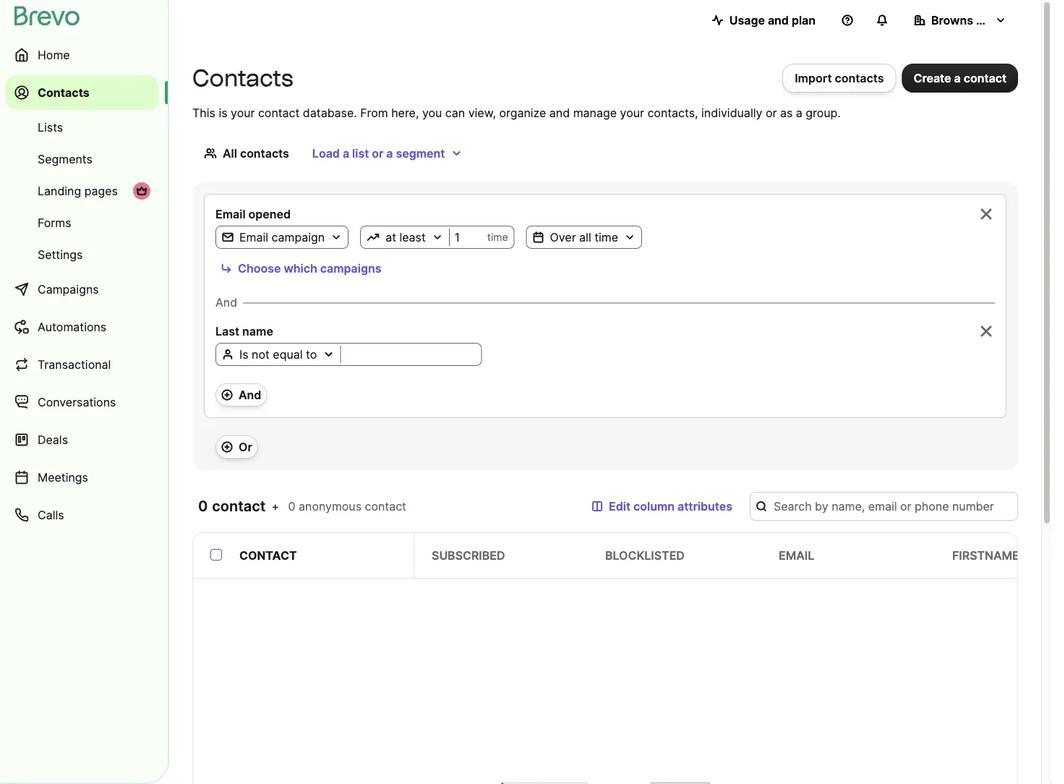 Task type: locate. For each thing, give the bounding box(es) containing it.
a right list on the top of page
[[386, 146, 393, 160]]

and button
[[216, 383, 267, 406]]

at least button
[[361, 229, 449, 246]]

enterprise
[[976, 13, 1034, 27]]

choose
[[238, 261, 281, 275]]

2 your from the left
[[620, 106, 644, 120]]

usage
[[730, 13, 765, 27]]

contact right create
[[964, 71, 1007, 85]]

1 horizontal spatial and
[[768, 13, 789, 27]]

email left opened
[[216, 207, 246, 221]]

contacts,
[[648, 106, 698, 120]]

calls
[[38, 508, 64, 522]]

contacts right import
[[835, 71, 884, 85]]

contact inside 0 contact + 0 anonymous contact
[[365, 499, 406, 513]]

import
[[795, 71, 832, 85]]

all
[[579, 230, 591, 244]]

equal
[[273, 347, 303, 361]]

over all time button
[[527, 229, 642, 246]]

automations link
[[6, 310, 159, 344]]

subscribed
[[432, 548, 505, 562]]

contacts up is
[[192, 64, 293, 92]]

campaigns
[[38, 282, 99, 296]]

email opened
[[216, 207, 291, 221]]

contacts for all contacts
[[240, 146, 289, 160]]

column
[[634, 499, 675, 513]]

name
[[242, 324, 273, 338]]

1 horizontal spatial contacts
[[192, 64, 293, 92]]

contacts
[[192, 64, 293, 92], [38, 85, 90, 99]]

1 vertical spatial email
[[239, 230, 268, 244]]

contact left +
[[212, 497, 266, 515]]

this
[[192, 106, 215, 120]]

lists link
[[6, 113, 159, 142]]

a
[[954, 71, 961, 85], [796, 106, 803, 120], [343, 146, 349, 160], [386, 146, 393, 160]]

1 horizontal spatial time
[[595, 230, 618, 244]]

contact right the anonymous
[[365, 499, 406, 513]]

0 contact + 0 anonymous contact
[[198, 497, 406, 515]]

0 vertical spatial and
[[216, 295, 237, 309]]

Search by name, email or phone number search field
[[750, 492, 1018, 521]]

email down email opened
[[239, 230, 268, 244]]

contact
[[964, 71, 1007, 85], [258, 106, 300, 120], [212, 497, 266, 515], [365, 499, 406, 513]]

your right is
[[231, 106, 255, 120]]

lists
[[38, 120, 63, 134]]

0 horizontal spatial time
[[487, 231, 508, 243]]

1 horizontal spatial contacts
[[835, 71, 884, 85]]

0 vertical spatial or
[[766, 106, 777, 120]]

email
[[216, 207, 246, 221], [239, 230, 268, 244]]

email
[[779, 548, 815, 562]]

0 horizontal spatial contacts
[[240, 146, 289, 160]]

0 vertical spatial email
[[216, 207, 246, 221]]

1 horizontal spatial 0
[[288, 499, 295, 513]]

browns
[[932, 13, 973, 27]]

import contacts
[[795, 71, 884, 85]]

0 horizontal spatial and
[[550, 106, 570, 120]]

and
[[768, 13, 789, 27], [550, 106, 570, 120]]

or left as
[[766, 106, 777, 120]]

1 horizontal spatial your
[[620, 106, 644, 120]]

automations
[[38, 320, 106, 334]]

opened
[[249, 207, 291, 221]]

time left over
[[487, 231, 508, 243]]

contact inside button
[[964, 71, 1007, 85]]

or
[[766, 106, 777, 120], [372, 146, 384, 160]]

contacts up lists
[[38, 85, 90, 99]]

campaigns link
[[6, 272, 159, 307]]

None number field
[[450, 230, 487, 244]]

view,
[[468, 106, 496, 120]]

contacts link
[[6, 75, 159, 110]]

attributes
[[678, 499, 733, 513]]

as
[[780, 106, 793, 120]]

0 vertical spatial and
[[768, 13, 789, 27]]

1 vertical spatial and
[[239, 388, 261, 402]]

0 horizontal spatial and
[[216, 295, 237, 309]]

usage and plan
[[730, 13, 816, 27]]

0 horizontal spatial contacts
[[38, 85, 90, 99]]

0 right +
[[288, 499, 295, 513]]

1 vertical spatial and
[[550, 106, 570, 120]]

+
[[272, 499, 279, 513]]

time inside button
[[595, 230, 618, 244]]

your
[[231, 106, 255, 120], [620, 106, 644, 120]]

choose which campaigns button
[[216, 257, 387, 279]]

0 left +
[[198, 497, 209, 515]]

browns enterprise
[[932, 13, 1034, 27]]

firstname
[[953, 548, 1020, 562]]

a right create
[[954, 71, 961, 85]]

choose which campaigns
[[238, 261, 382, 275]]

email for email opened
[[216, 207, 246, 221]]

load
[[312, 146, 340, 160]]

meetings link
[[6, 460, 159, 495]]

or right list on the top of page
[[372, 146, 384, 160]]

and down is
[[239, 388, 261, 402]]

contacts right all
[[240, 146, 289, 160]]

all
[[223, 146, 237, 160]]

your right manage
[[620, 106, 644, 120]]

or button
[[216, 435, 258, 459]]

calls link
[[6, 498, 159, 532]]

forms link
[[6, 208, 159, 237]]

a right as
[[796, 106, 803, 120]]

blocklisted
[[605, 548, 685, 562]]

and left manage
[[550, 106, 570, 120]]

and left plan
[[768, 13, 789, 27]]

time
[[595, 230, 618, 244], [487, 231, 508, 243]]

0 horizontal spatial 0
[[198, 497, 209, 515]]

1 vertical spatial or
[[372, 146, 384, 160]]

0 horizontal spatial or
[[372, 146, 384, 160]]

0 horizontal spatial your
[[231, 106, 255, 120]]

1 vertical spatial contacts
[[240, 146, 289, 160]]

landing pages link
[[6, 176, 159, 205]]

and up last
[[216, 295, 237, 309]]

is not equal to button
[[216, 346, 340, 363]]

email inside button
[[239, 230, 268, 244]]

0 vertical spatial contacts
[[835, 71, 884, 85]]

transactional
[[38, 357, 111, 371]]

campaigns
[[320, 261, 382, 275]]

contacts
[[835, 71, 884, 85], [240, 146, 289, 160]]

a left list on the top of page
[[343, 146, 349, 160]]

1 horizontal spatial or
[[766, 106, 777, 120]]

left___rvooi image
[[136, 185, 148, 197]]

browns enterprise button
[[903, 6, 1034, 35]]

campaign
[[272, 230, 325, 244]]

all contacts
[[223, 146, 289, 160]]

contacts inside import contacts button
[[835, 71, 884, 85]]

database.
[[303, 106, 357, 120]]

time right the all
[[595, 230, 618, 244]]

landing pages
[[38, 184, 118, 198]]

1 horizontal spatial and
[[239, 388, 261, 402]]



Task type: describe. For each thing, give the bounding box(es) containing it.
least
[[400, 230, 426, 244]]

anonymous
[[299, 499, 362, 513]]

or inside button
[[372, 146, 384, 160]]

home
[[38, 48, 70, 62]]

landing
[[38, 184, 81, 198]]

edit column attributes button
[[580, 492, 744, 521]]

edit
[[609, 499, 631, 513]]

email campaign button
[[216, 229, 348, 246]]

this is your contact database. from here, you can view, organize and manage your contacts, individually or as a group.
[[192, 106, 841, 120]]

deals link
[[6, 422, 159, 457]]

which
[[284, 261, 317, 275]]

not
[[252, 347, 270, 361]]

contacts for import contacts
[[835, 71, 884, 85]]

last
[[216, 324, 239, 338]]

home link
[[6, 38, 159, 72]]

0 inside 0 contact + 0 anonymous contact
[[288, 499, 295, 513]]

is
[[219, 106, 228, 120]]

deals
[[38, 433, 68, 447]]

is
[[239, 347, 249, 361]]

over all time
[[550, 230, 618, 244]]

import contacts button
[[783, 64, 897, 93]]

is not equal to
[[239, 347, 317, 361]]

meetings
[[38, 470, 88, 484]]

organize
[[499, 106, 546, 120]]

email for email campaign
[[239, 230, 268, 244]]

settings link
[[6, 240, 159, 269]]

conversations link
[[6, 385, 159, 419]]

create
[[914, 71, 951, 85]]

list
[[352, 146, 369, 160]]

group.
[[806, 106, 841, 120]]

and inside button
[[239, 388, 261, 402]]

1 your from the left
[[231, 106, 255, 120]]

create a contact
[[914, 71, 1007, 85]]

edit column attributes
[[609, 499, 733, 513]]

at
[[386, 230, 396, 244]]

segment
[[396, 146, 445, 160]]

you
[[422, 106, 442, 120]]

plan
[[792, 13, 816, 27]]

at least
[[386, 230, 426, 244]]

contact
[[239, 548, 297, 562]]

email campaign
[[239, 230, 325, 244]]

over
[[550, 230, 576, 244]]

contact up all contacts
[[258, 106, 300, 120]]

forms
[[38, 216, 71, 230]]

individually
[[702, 106, 763, 120]]

can
[[445, 106, 465, 120]]

here,
[[391, 106, 419, 120]]

load a list or a segment button
[[301, 139, 474, 168]]

from
[[360, 106, 388, 120]]

pages
[[84, 184, 118, 198]]

or
[[239, 440, 252, 454]]

load a list or a segment
[[312, 146, 445, 160]]

contacts inside contacts link
[[38, 85, 90, 99]]

manage
[[573, 106, 617, 120]]

to
[[306, 347, 317, 361]]

settings
[[38, 247, 83, 261]]

transactional link
[[6, 347, 159, 382]]

segments
[[38, 152, 92, 166]]

segments link
[[6, 145, 159, 174]]

and inside button
[[768, 13, 789, 27]]

usage and plan button
[[701, 6, 827, 35]]

a inside button
[[954, 71, 961, 85]]

last name
[[216, 324, 273, 338]]

conversations
[[38, 395, 116, 409]]



Task type: vqa. For each thing, say whether or not it's contained in the screenshot.
DRISCO'S to the top
no



